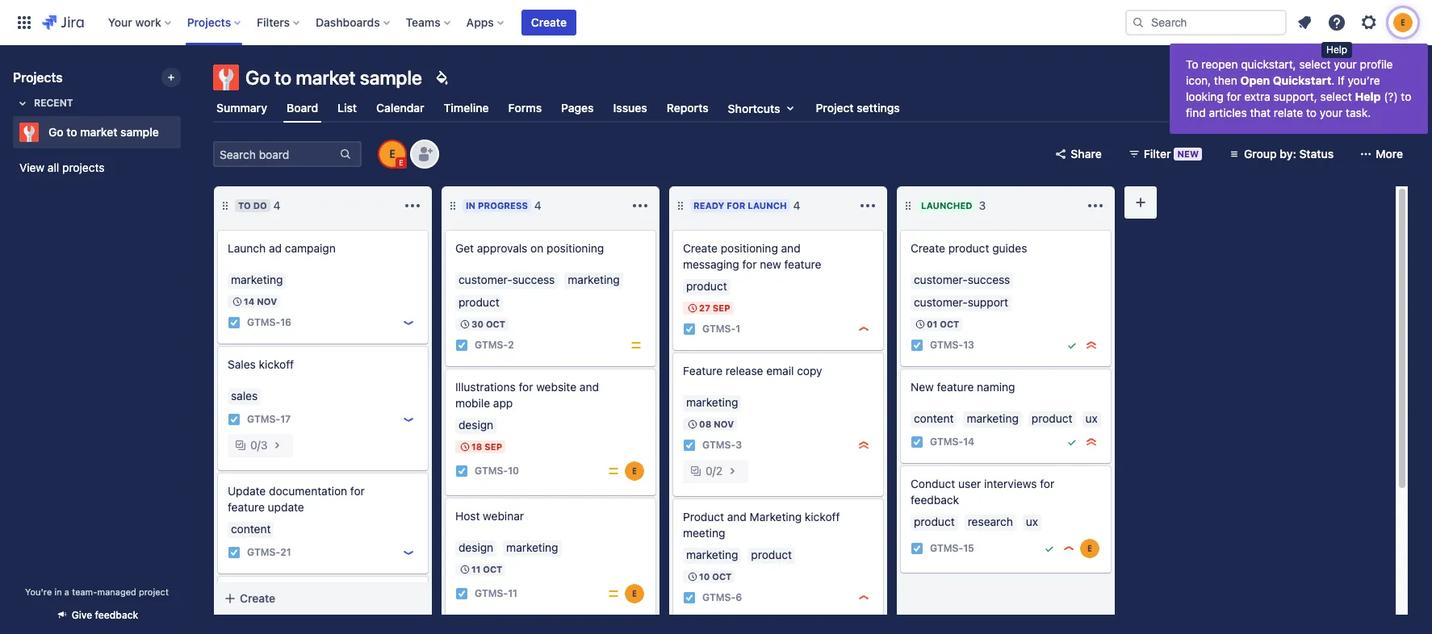 Task type: describe. For each thing, give the bounding box(es) containing it.
issues link
[[610, 94, 651, 123]]

create positioning and messaging for new feature
[[683, 241, 822, 271]]

work
[[135, 15, 161, 29]]

create column image
[[1131, 193, 1151, 212]]

0 vertical spatial highest image
[[1085, 339, 1098, 352]]

launch ad campaign
[[228, 241, 336, 255]]

11 oct
[[472, 564, 503, 575]]

done image for gtms-14
[[1066, 436, 1079, 449]]

task image for gtms-10
[[455, 465, 468, 478]]

6
[[736, 592, 742, 604]]

profile
[[1360, 57, 1393, 71]]

27 sep
[[699, 303, 731, 313]]

2 horizontal spatial eloisefrancis23 image
[[1080, 539, 1100, 559]]

0 vertical spatial sample
[[360, 66, 422, 89]]

project
[[139, 587, 169, 598]]

1 horizontal spatial market
[[296, 66, 356, 89]]

you're
[[25, 587, 52, 598]]

3 for gtms-3
[[736, 440, 742, 452]]

add to starred image
[[176, 123, 195, 142]]

go to market sample link
[[13, 116, 174, 149]]

medium image for host webinar
[[607, 588, 620, 601]]

task image for product and marketing kickoff meeting
[[683, 592, 696, 605]]

0 horizontal spatial 3
[[261, 438, 268, 452]]

your work button
[[103, 10, 177, 36]]

/ for 2
[[713, 464, 716, 478]]

15
[[964, 543, 975, 555]]

task image for gtms-15
[[911, 543, 924, 556]]

0 vertical spatial eloisefrancis23 image
[[380, 141, 405, 167]]

approvals
[[477, 241, 528, 255]]

blitz
[[228, 588, 250, 602]]

gtms-1
[[703, 323, 741, 335]]

0 horizontal spatial high image
[[858, 323, 871, 336]]

tab list containing board
[[204, 94, 1423, 123]]

select inside . if you're looking for extra support, select
[[1321, 90, 1352, 103]]

project settings
[[816, 101, 900, 115]]

extra
[[1245, 90, 1271, 103]]

add people image
[[415, 145, 434, 164]]

feedback inside conduct user interviews for feedback
[[911, 493, 959, 507]]

collapse recent projects image
[[13, 94, 32, 113]]

sep for mobile
[[485, 442, 502, 452]]

nov for feature
[[714, 419, 734, 430]]

reopen
[[1202, 57, 1238, 71]]

quickstart
[[1273, 73, 1332, 87]]

task image for host webinar
[[455, 588, 468, 601]]

18 sep
[[472, 442, 502, 452]]

medium image
[[630, 339, 643, 352]]

0 / 3
[[250, 438, 268, 452]]

Search board text field
[[215, 143, 338, 166]]

set background color image
[[432, 68, 451, 87]]

to for to do 4
[[238, 200, 251, 211]]

0 horizontal spatial sample
[[120, 125, 159, 139]]

gtms-3
[[703, 440, 742, 452]]

08
[[699, 419, 712, 430]]

conduct
[[911, 477, 956, 491]]

your inside '(?) to find articles that relate to your task.'
[[1320, 106, 1343, 120]]

sep for for
[[713, 303, 731, 313]]

positioning inside create positioning and messaging for new feature
[[721, 241, 778, 255]]

appswitcher icon image
[[15, 13, 34, 32]]

1 vertical spatial 2
[[716, 464, 723, 478]]

do
[[253, 200, 267, 211]]

11 inside gtms-11 "link"
[[508, 588, 518, 600]]

new inside filter new
[[1178, 149, 1199, 159]]

gtms- for 14
[[930, 436, 964, 449]]

and inside product and marketing kickoff meeting
[[727, 510, 747, 524]]

share button
[[1045, 141, 1112, 167]]

1 vertical spatial new
[[911, 380, 934, 394]]

your
[[108, 15, 132, 29]]

open quickstart
[[1241, 73, 1332, 87]]

gtms- for 6
[[703, 592, 736, 604]]

group
[[1244, 147, 1277, 161]]

sales kickoff
[[228, 358, 294, 371]]

notifications image
[[1295, 13, 1315, 32]]

sales
[[228, 358, 256, 371]]

illustrations
[[455, 380, 516, 394]]

product
[[683, 510, 724, 524]]

medium image for illustrations for website and mobile app
[[607, 465, 620, 478]]

summary
[[216, 101, 267, 115]]

gtms- for 13
[[930, 340, 964, 352]]

done image for gtms-15
[[1043, 543, 1056, 556]]

update
[[268, 501, 304, 514]]

1 vertical spatial 10
[[699, 572, 710, 582]]

task image for gtms-1
[[683, 323, 696, 336]]

campaign
[[285, 241, 336, 255]]

product and marketing kickoff meeting
[[683, 510, 840, 540]]

gtms- for 10
[[475, 465, 508, 478]]

to up board
[[275, 66, 292, 89]]

give feedback button
[[46, 602, 148, 629]]

30
[[472, 319, 484, 329]]

feature
[[683, 364, 723, 378]]

app
[[493, 397, 513, 410]]

progress
[[478, 200, 528, 211]]

launched 3
[[921, 199, 986, 212]]

column actions menu image
[[858, 196, 878, 216]]

create project image
[[165, 71, 178, 84]]

done image for gtms-13
[[1066, 339, 1079, 352]]

sidebar navigation image
[[176, 65, 212, 97]]

new feature naming
[[911, 380, 1015, 394]]

gtms- for 3
[[703, 440, 736, 452]]

21
[[280, 547, 291, 559]]

feature inside update documentation for feature update
[[228, 501, 265, 514]]

0 horizontal spatial market
[[80, 125, 117, 139]]

projects inside dropdown button
[[187, 15, 231, 29]]

product
[[949, 241, 990, 255]]

calendar
[[376, 101, 424, 115]]

low image for gtms-16
[[402, 317, 415, 329]]

reports link
[[664, 94, 712, 123]]

filter new
[[1144, 147, 1199, 161]]

project settings link
[[813, 94, 903, 123]]

for inside . if you're looking for extra support, select
[[1227, 90, 1242, 103]]

oct for approvals
[[486, 319, 505, 329]]

articles
[[1209, 106, 1247, 120]]

help inside tooltip
[[1327, 44, 1348, 56]]

(?)
[[1384, 90, 1398, 103]]

ready
[[694, 200, 725, 211]]

to reopen quickstart, select your profile icon, then
[[1186, 57, 1393, 87]]

for inside create positioning and messaging for new feature
[[743, 258, 757, 271]]

0 vertical spatial go
[[245, 66, 270, 89]]

1 vertical spatial highest image
[[858, 439, 871, 452]]

30 oct
[[472, 319, 505, 329]]

14 inside gtms-14 link
[[964, 436, 975, 449]]

gtms- for 17
[[247, 414, 280, 426]]

27
[[699, 303, 711, 313]]

oct for webinar
[[483, 564, 503, 575]]

14 november 2023 image
[[231, 296, 244, 308]]

27 september 2023 image
[[686, 302, 699, 315]]

1 vertical spatial launch
[[228, 241, 266, 255]]

done image
[[1066, 436, 1079, 449]]

nov for launch
[[257, 296, 277, 307]]

for inside ready for launch 4
[[727, 200, 746, 211]]

view all projects
[[19, 161, 105, 174]]

highest image
[[1085, 436, 1098, 449]]

find
[[1186, 106, 1206, 120]]

18
[[472, 442, 482, 452]]

settings
[[857, 101, 900, 115]]

low image for gtms-21
[[402, 547, 415, 560]]

list
[[338, 101, 357, 115]]

0 vertical spatial 10
[[508, 465, 519, 478]]

task image left gtms-21 link
[[228, 547, 241, 560]]

select inside to reopen quickstart, select your profile icon, then
[[1300, 57, 1331, 71]]

team-
[[72, 587, 97, 598]]

more
[[1376, 147, 1404, 161]]

view all projects link
[[13, 153, 181, 183]]

0 vertical spatial 14
[[244, 296, 255, 307]]

conduct user interviews for feedback
[[911, 477, 1055, 507]]

10 oct
[[699, 572, 732, 582]]

high image
[[858, 592, 871, 605]]

gtms-10 link
[[475, 465, 519, 479]]

with
[[253, 588, 275, 602]]

blitz with dev team
[[228, 588, 327, 602]]

calendar link
[[373, 94, 428, 123]]

gtms- for 2
[[475, 340, 508, 352]]

4 for in progress 4
[[535, 199, 542, 212]]

primary element
[[10, 0, 1126, 45]]

recent
[[34, 97, 73, 109]]

naming
[[977, 380, 1015, 394]]

/ for 3
[[257, 438, 261, 452]]

gtms- for 1
[[703, 323, 736, 335]]



Task type: locate. For each thing, give the bounding box(es) containing it.
2 horizontal spatial 3
[[979, 199, 986, 212]]

1 horizontal spatial to
[[1186, 57, 1199, 71]]

create inside primary element
[[531, 15, 567, 29]]

0 for 0 / 2
[[706, 464, 713, 478]]

eloisefrancis23 image
[[380, 141, 405, 167], [625, 462, 644, 481], [1080, 539, 1100, 559]]

more button
[[1350, 141, 1413, 167]]

2 medium image from the top
[[607, 588, 620, 601]]

issues
[[613, 101, 647, 115]]

10 up webinar
[[508, 465, 519, 478]]

1 horizontal spatial go to market sample
[[245, 66, 422, 89]]

01 october 2023 image
[[914, 318, 927, 331], [914, 318, 927, 331]]

shortcuts button
[[725, 94, 803, 123]]

and right the product
[[727, 510, 747, 524]]

looking
[[1186, 90, 1224, 103]]

for inside the illustrations for website and mobile app
[[519, 380, 533, 394]]

0 horizontal spatial 2
[[508, 340, 514, 352]]

14 november 2023 image
[[231, 296, 244, 308]]

1 vertical spatial sep
[[485, 442, 502, 452]]

help image
[[1328, 13, 1347, 32]]

1 vertical spatial 11
[[508, 588, 518, 600]]

email
[[767, 364, 794, 378]]

gtms- down the 30 oct
[[475, 340, 508, 352]]

30 october 2023 image
[[459, 318, 472, 331], [459, 318, 472, 331]]

your left task.
[[1320, 106, 1343, 120]]

to down support,
[[1307, 106, 1317, 120]]

0 horizontal spatial positioning
[[547, 241, 604, 255]]

help down help image
[[1327, 44, 1348, 56]]

to up icon,
[[1186, 57, 1199, 71]]

2
[[508, 340, 514, 352], [716, 464, 723, 478]]

task image down 14 november 2023 image in the left of the page
[[228, 317, 241, 329]]

view
[[19, 161, 45, 174]]

your inside to reopen quickstart, select your profile icon, then
[[1334, 57, 1357, 71]]

gtms- down conduct
[[930, 543, 964, 555]]

kickoff inside product and marketing kickoff meeting
[[805, 510, 840, 524]]

task image for gtms-16
[[228, 317, 241, 329]]

projects
[[187, 15, 231, 29], [13, 70, 63, 85]]

in
[[466, 200, 476, 211]]

0 horizontal spatial and
[[580, 380, 599, 394]]

1 horizontal spatial /
[[713, 464, 716, 478]]

0 horizontal spatial nov
[[257, 296, 277, 307]]

you're
[[1348, 73, 1381, 87]]

nov up gtms-16
[[257, 296, 277, 307]]

0 vertical spatial nov
[[257, 296, 277, 307]]

1 horizontal spatial create button
[[522, 10, 577, 36]]

gtms-6
[[703, 592, 742, 604]]

high image
[[858, 323, 871, 336], [1063, 543, 1076, 556]]

1 vertical spatial select
[[1321, 90, 1352, 103]]

0 / 2
[[706, 464, 723, 478]]

summary link
[[213, 94, 271, 123]]

oct up 'gtms-6'
[[712, 572, 732, 582]]

gtms-16
[[247, 317, 292, 329]]

0 horizontal spatial 4
[[274, 199, 281, 212]]

1 horizontal spatial feature
[[785, 258, 822, 271]]

reports
[[667, 101, 709, 115]]

2 positioning from the left
[[721, 241, 778, 255]]

for left the website
[[519, 380, 533, 394]]

gtms- for 15
[[930, 543, 964, 555]]

task image left the gtms-2 link
[[455, 339, 468, 352]]

gtms-3 link
[[703, 439, 742, 453]]

2 horizontal spatial feature
[[937, 380, 974, 394]]

0 down gtms-17 link
[[250, 438, 257, 452]]

feature inside create positioning and messaging for new feature
[[785, 258, 822, 271]]

to do 4
[[238, 199, 281, 212]]

launch left "ad"
[[228, 241, 266, 255]]

gtms- up conduct
[[930, 436, 964, 449]]

oct for and
[[712, 572, 732, 582]]

feedback down conduct
[[911, 493, 959, 507]]

go to market sample up 'view all projects' link
[[48, 125, 159, 139]]

task image left gtms-3 link
[[683, 439, 696, 452]]

webinar
[[483, 510, 524, 523]]

4 right progress
[[535, 199, 542, 212]]

marketing
[[750, 510, 802, 524]]

gtms-15 link
[[930, 542, 975, 556]]

10 october 2023 image
[[686, 571, 699, 584], [686, 571, 699, 584]]

projects up recent
[[13, 70, 63, 85]]

group by: status
[[1244, 147, 1334, 161]]

to inside to reopen quickstart, select your profile icon, then
[[1186, 57, 1199, 71]]

1 horizontal spatial feedback
[[911, 493, 959, 507]]

create left product
[[911, 241, 946, 255]]

0 horizontal spatial kickoff
[[259, 358, 294, 371]]

gtms-1 link
[[703, 323, 741, 336]]

projects up sidebar navigation icon
[[187, 15, 231, 29]]

10 up 'gtms-6'
[[699, 572, 710, 582]]

gtms- down 01 oct at bottom right
[[930, 340, 964, 352]]

11 down webinar
[[508, 588, 518, 600]]

your up if
[[1334, 57, 1357, 71]]

0 vertical spatial 2
[[508, 340, 514, 352]]

11 october 2023 image
[[459, 564, 472, 577], [459, 564, 472, 577]]

eloisefrancis23 image
[[625, 585, 644, 604]]

task image left 'gtms-10' link
[[455, 465, 468, 478]]

0 vertical spatial projects
[[187, 15, 231, 29]]

new
[[1178, 149, 1199, 159], [911, 380, 934, 394]]

4
[[274, 199, 281, 212], [535, 199, 542, 212], [794, 199, 801, 212]]

1 horizontal spatial high image
[[1063, 543, 1076, 556]]

0 horizontal spatial go to market sample
[[48, 125, 159, 139]]

27 september 2023 image
[[686, 302, 699, 315]]

1 horizontal spatial 10
[[699, 572, 710, 582]]

interviews
[[984, 477, 1037, 491]]

0 vertical spatial go to market sample
[[245, 66, 422, 89]]

pages link
[[558, 94, 597, 123]]

go to market sample up list at the top of the page
[[245, 66, 422, 89]]

1 horizontal spatial eloisefrancis23 image
[[625, 462, 644, 481]]

1 vertical spatial kickoff
[[805, 510, 840, 524]]

dev
[[278, 588, 297, 602]]

feedback down managed
[[95, 610, 138, 622]]

status
[[1300, 147, 1334, 161]]

for inside conduct user interviews for feedback
[[1040, 477, 1055, 491]]

and
[[781, 241, 801, 255], [580, 380, 599, 394], [727, 510, 747, 524]]

go up the 'summary'
[[245, 66, 270, 89]]

1 horizontal spatial 2
[[716, 464, 723, 478]]

to right (?)
[[1401, 90, 1412, 103]]

4 for to do 4
[[274, 199, 281, 212]]

0 vertical spatial 0
[[250, 438, 257, 452]]

create button down 21
[[214, 585, 432, 614]]

give feedback
[[72, 610, 138, 622]]

if
[[1338, 73, 1345, 87]]

task image left gtms-11 "link" in the left bottom of the page
[[455, 588, 468, 601]]

3 4 from the left
[[794, 199, 801, 212]]

1 vertical spatial 0
[[706, 464, 713, 478]]

apps button
[[462, 10, 510, 36]]

gtms- for 21
[[247, 547, 280, 559]]

0 vertical spatial kickoff
[[259, 358, 294, 371]]

settings image
[[1360, 13, 1379, 32]]

kickoff right marketing
[[805, 510, 840, 524]]

task image down 27 september 2023 icon
[[683, 323, 696, 336]]

task image left gtms-13 "link"
[[911, 339, 924, 352]]

gtms-13 link
[[930, 339, 975, 353]]

column actions menu image
[[1086, 196, 1106, 216]]

1 horizontal spatial sep
[[713, 303, 731, 313]]

0 horizontal spatial highest image
[[858, 439, 871, 452]]

done image
[[1066, 339, 1079, 352], [1066, 339, 1079, 352], [1066, 436, 1079, 449], [1043, 543, 1056, 556], [1043, 543, 1056, 556]]

list link
[[334, 94, 360, 123]]

1 4 from the left
[[274, 199, 281, 212]]

13
[[964, 340, 975, 352]]

launched
[[921, 200, 973, 211]]

0 horizontal spatial new
[[911, 380, 934, 394]]

dashboards button
[[311, 10, 396, 36]]

sep
[[713, 303, 731, 313], [485, 442, 502, 452]]

new right "filter"
[[1178, 149, 1199, 159]]

create up messaging
[[683, 241, 718, 255]]

create left dev
[[240, 592, 275, 606]]

select down .
[[1321, 90, 1352, 103]]

low image
[[402, 317, 415, 329], [402, 547, 415, 560]]

gtms- inside 'link'
[[930, 543, 964, 555]]

/
[[257, 438, 261, 452], [713, 464, 716, 478]]

feature
[[785, 258, 822, 271], [937, 380, 974, 394], [228, 501, 265, 514]]

0 vertical spatial market
[[296, 66, 356, 89]]

1 horizontal spatial positioning
[[721, 241, 778, 255]]

a
[[64, 587, 69, 598]]

0 for 0 / 3
[[250, 438, 257, 452]]

medium image
[[607, 465, 620, 478], [607, 588, 620, 601]]

launch up create positioning and messaging for new feature
[[748, 200, 787, 211]]

create button inside primary element
[[522, 10, 577, 36]]

1 horizontal spatial sample
[[360, 66, 422, 89]]

shortcuts
[[728, 101, 780, 115]]

for inside update documentation for feature update
[[350, 485, 365, 498]]

0 horizontal spatial feedback
[[95, 610, 138, 622]]

1 vertical spatial go to market sample
[[48, 125, 159, 139]]

create button right apps popup button
[[522, 10, 577, 36]]

banner containing your work
[[0, 0, 1433, 45]]

gtms- down '11 oct'
[[475, 588, 508, 600]]

gtms-6 link
[[703, 591, 742, 605]]

gtms-10
[[475, 465, 519, 478]]

feature release email copy
[[683, 364, 823, 378]]

to down recent
[[66, 125, 77, 139]]

on
[[531, 241, 544, 255]]

launch inside ready for launch 4
[[748, 200, 787, 211]]

gtms-17 link
[[247, 413, 291, 427]]

/ down gtms-3 link
[[713, 464, 716, 478]]

oct for product
[[940, 319, 960, 329]]

create inside create positioning and messaging for new feature
[[683, 241, 718, 255]]

gtms- up with
[[247, 547, 280, 559]]

/ down gtms-17 link
[[257, 438, 261, 452]]

0 horizontal spatial projects
[[13, 70, 63, 85]]

gtms- down 18 sep
[[475, 465, 508, 478]]

nov
[[257, 296, 277, 307], [714, 419, 734, 430]]

in
[[54, 587, 62, 598]]

feature right new
[[785, 258, 822, 271]]

1 low image from the top
[[402, 317, 415, 329]]

oct up gtms-11
[[483, 564, 503, 575]]

1 medium image from the top
[[607, 465, 620, 478]]

market up 'view all projects' link
[[80, 125, 117, 139]]

1 vertical spatial low image
[[402, 547, 415, 560]]

your profile and settings image
[[1394, 13, 1413, 32]]

08 november 2023 image
[[686, 418, 699, 431], [686, 418, 699, 431]]

.
[[1332, 73, 1335, 87]]

gtms-2 link
[[475, 339, 514, 353]]

2 vertical spatial feature
[[228, 501, 265, 514]]

and up new
[[781, 241, 801, 255]]

1 horizontal spatial 4
[[535, 199, 542, 212]]

gtms- down 08 nov on the bottom of the page
[[703, 440, 736, 452]]

4 up create positioning and messaging for new feature
[[794, 199, 801, 212]]

task image for gtms-14
[[911, 436, 924, 449]]

1 horizontal spatial kickoff
[[805, 510, 840, 524]]

gtms- down 14 nov
[[247, 317, 280, 329]]

oct right 01
[[940, 319, 960, 329]]

0 horizontal spatial 10
[[508, 465, 519, 478]]

0 horizontal spatial /
[[257, 438, 261, 452]]

2 horizontal spatial 4
[[794, 199, 801, 212]]

gtms-11
[[475, 588, 518, 600]]

1 horizontal spatial nov
[[714, 419, 734, 430]]

08 nov
[[699, 419, 734, 430]]

0 vertical spatial select
[[1300, 57, 1331, 71]]

help tooltip
[[1322, 42, 1353, 58]]

task image for gtms-3
[[683, 439, 696, 452]]

1 vertical spatial high image
[[1063, 543, 1076, 556]]

filters
[[257, 15, 290, 29]]

0 vertical spatial new
[[1178, 149, 1199, 159]]

1 horizontal spatial projects
[[187, 15, 231, 29]]

host webinar
[[455, 510, 524, 523]]

kickoff right 'sales'
[[259, 358, 294, 371]]

1 vertical spatial help
[[1355, 90, 1381, 103]]

2 horizontal spatial and
[[781, 241, 801, 255]]

help
[[1327, 44, 1348, 56], [1355, 90, 1381, 103]]

1 horizontal spatial launch
[[748, 200, 787, 211]]

1 vertical spatial market
[[80, 125, 117, 139]]

4 right do
[[274, 199, 281, 212]]

18 september 2023 image
[[459, 441, 472, 454], [459, 441, 472, 454]]

tab list
[[204, 94, 1423, 123]]

1 horizontal spatial new
[[1178, 149, 1199, 159]]

1 horizontal spatial 0
[[706, 464, 713, 478]]

positioning up new
[[721, 241, 778, 255]]

0 horizontal spatial 14
[[244, 296, 255, 307]]

1 vertical spatial eloisefrancis23 image
[[625, 462, 644, 481]]

oct right 30
[[486, 319, 505, 329]]

sample left add to starred image
[[120, 125, 159, 139]]

feature left naming
[[937, 380, 974, 394]]

select up quickstart
[[1300, 57, 1331, 71]]

ready for launch 4
[[694, 199, 801, 212]]

positioning right on
[[547, 241, 604, 255]]

and right the website
[[580, 380, 599, 394]]

host
[[455, 510, 480, 523]]

1 horizontal spatial go
[[245, 66, 270, 89]]

apps
[[467, 15, 494, 29]]

messaging
[[683, 258, 740, 271]]

1 vertical spatial to
[[238, 200, 251, 211]]

0 vertical spatial 11
[[472, 564, 481, 575]]

0 vertical spatial and
[[781, 241, 801, 255]]

gtms- up 0 / 3 at the bottom of the page
[[247, 414, 280, 426]]

gtms- down the 10 oct at the bottom
[[703, 592, 736, 604]]

task image
[[455, 339, 468, 352], [228, 547, 241, 560], [455, 588, 468, 601], [683, 592, 696, 605]]

market up list at the top of the page
[[296, 66, 356, 89]]

Search field
[[1126, 10, 1287, 36]]

0 horizontal spatial feature
[[228, 501, 265, 514]]

2 4 from the left
[[535, 199, 542, 212]]

and inside create positioning and messaging for new feature
[[781, 241, 801, 255]]

gtms- for 11
[[475, 588, 508, 600]]

you're in a team-managed project
[[25, 587, 169, 598]]

0 horizontal spatial launch
[[228, 241, 266, 255]]

sep right the 27
[[713, 303, 731, 313]]

1 horizontal spatial 14
[[964, 436, 975, 449]]

for up articles
[[1227, 90, 1242, 103]]

0 vertical spatial sep
[[713, 303, 731, 313]]

2 up illustrations in the left bottom of the page
[[508, 340, 514, 352]]

task image for gtms-17
[[228, 413, 241, 426]]

14 up gtms-16
[[244, 296, 255, 307]]

task image
[[228, 317, 241, 329], [683, 323, 696, 336], [911, 339, 924, 352], [228, 413, 241, 426], [911, 436, 924, 449], [683, 439, 696, 452], [455, 465, 468, 478], [911, 543, 924, 556]]

1 vertical spatial feature
[[937, 380, 974, 394]]

to left do
[[238, 200, 251, 211]]

0 horizontal spatial 0
[[250, 438, 257, 452]]

0 horizontal spatial 11
[[472, 564, 481, 575]]

16
[[280, 317, 292, 329]]

guides
[[993, 241, 1028, 255]]

2 down gtms-3 link
[[716, 464, 723, 478]]

then
[[1214, 73, 1238, 87]]

0 vertical spatial help
[[1327, 44, 1348, 56]]

to for to reopen quickstart, select your profile icon, then
[[1186, 57, 1199, 71]]

your
[[1334, 57, 1357, 71], [1320, 106, 1343, 120]]

0 vertical spatial feature
[[785, 258, 822, 271]]

task image left gtms-15 'link'
[[911, 543, 924, 556]]

projects button
[[182, 10, 247, 36]]

help down you're
[[1355, 90, 1381, 103]]

3 for launched 3
[[979, 199, 986, 212]]

1 vertical spatial create button
[[214, 585, 432, 614]]

search image
[[1132, 16, 1145, 29]]

1 positioning from the left
[[547, 241, 604, 255]]

oct
[[486, 319, 505, 329], [940, 319, 960, 329], [483, 564, 503, 575], [712, 572, 732, 582]]

14 up user
[[964, 436, 975, 449]]

give
[[72, 610, 92, 622]]

quickstart,
[[1241, 57, 1297, 71]]

gtms-17
[[247, 414, 291, 426]]

0 horizontal spatial to
[[238, 200, 251, 211]]

0 vertical spatial to
[[1186, 57, 1199, 71]]

1 vertical spatial sample
[[120, 125, 159, 139]]

project
[[816, 101, 854, 115]]

3 inside gtms-3 link
[[736, 440, 742, 452]]

0 down gtms-3 link
[[706, 464, 713, 478]]

low image
[[402, 413, 415, 426]]

create right apps popup button
[[531, 15, 567, 29]]

banner
[[0, 0, 1433, 45]]

teams
[[406, 15, 441, 29]]

go
[[245, 66, 270, 89], [48, 125, 64, 139]]

1 vertical spatial nov
[[714, 419, 734, 430]]

kickoff
[[259, 358, 294, 371], [805, 510, 840, 524]]

highest image
[[1085, 339, 1098, 352], [858, 439, 871, 452]]

collapse image
[[377, 196, 397, 216]]

1 vertical spatial /
[[713, 464, 716, 478]]

in progress 4
[[466, 199, 542, 212]]

2 low image from the top
[[402, 547, 415, 560]]

1 horizontal spatial help
[[1355, 90, 1381, 103]]

go down recent
[[48, 125, 64, 139]]

task image left gtms-14 link
[[911, 436, 924, 449]]

for right documentation
[[350, 485, 365, 498]]

1 vertical spatial your
[[1320, 106, 1343, 120]]

gtms- for 16
[[247, 317, 280, 329]]

sep right 18
[[485, 442, 502, 452]]

gtms-14
[[930, 436, 975, 449]]

meeting
[[683, 527, 725, 540]]

11 up gtms-11
[[472, 564, 481, 575]]

all
[[48, 161, 59, 174]]

1 horizontal spatial and
[[727, 510, 747, 524]]

to inside to do 4
[[238, 200, 251, 211]]

task image for gtms-13
[[911, 339, 924, 352]]

create
[[531, 15, 567, 29], [683, 241, 718, 255], [911, 241, 946, 255], [240, 592, 275, 606]]

nov right the 08
[[714, 419, 734, 430]]

sample up calendar
[[360, 66, 422, 89]]

new down gtms-13 "link"
[[911, 380, 934, 394]]

for left new
[[743, 258, 757, 271]]

for right 'interviews'
[[1040, 477, 1055, 491]]

1 horizontal spatial 11
[[508, 588, 518, 600]]

0 vertical spatial feedback
[[911, 493, 959, 507]]

and inside the illustrations for website and mobile app
[[580, 380, 599, 394]]

for right ready at top
[[727, 200, 746, 211]]

gtms- down 27 sep
[[703, 323, 736, 335]]

0 horizontal spatial go
[[48, 125, 64, 139]]

get
[[455, 241, 474, 255]]

feedback inside button
[[95, 610, 138, 622]]

task.
[[1346, 106, 1371, 120]]

0 horizontal spatial help
[[1327, 44, 1348, 56]]

market
[[296, 66, 356, 89], [80, 125, 117, 139]]

jira image
[[42, 13, 84, 32], [42, 13, 84, 32]]

feature down update at the bottom of the page
[[228, 501, 265, 514]]

0 vertical spatial /
[[257, 438, 261, 452]]

task image left gtms-17 link
[[228, 413, 241, 426]]

task image for get approvals on positioning
[[455, 339, 468, 352]]

task image left gtms-6 link
[[683, 592, 696, 605]]



Task type: vqa. For each thing, say whether or not it's contained in the screenshot.
Sep
yes



